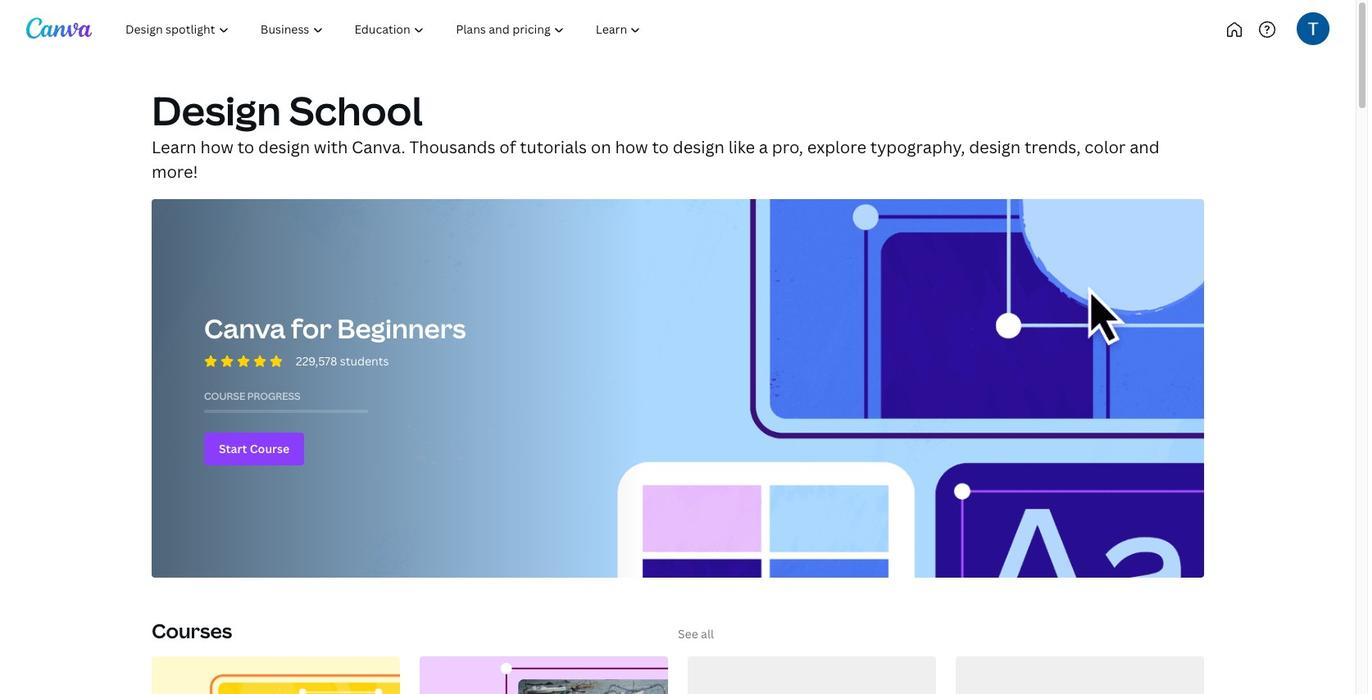 Task type: describe. For each thing, give the bounding box(es) containing it.
design
[[152, 84, 281, 137]]

see
[[678, 627, 698, 642]]

canva pro for nonprofits image
[[420, 657, 668, 695]]

design school learn how to design with canva. thousands of tutorials on how to design like a pro, explore typography, design trends, color and more!
[[152, 84, 1160, 183]]

typography,
[[871, 136, 965, 158]]

1 how from the left
[[201, 136, 234, 158]]

course
[[204, 390, 245, 404]]

more!
[[152, 161, 198, 183]]

school
[[289, 84, 423, 137]]

ds lp top hero banner image image
[[152, 199, 1205, 578]]

canva.
[[352, 136, 406, 158]]

see all
[[678, 627, 714, 642]]

color
[[1085, 136, 1126, 158]]

229,578 students
[[296, 353, 389, 369]]

a
[[759, 136, 768, 158]]

all
[[701, 627, 714, 642]]

like
[[729, 136, 755, 158]]

see all link
[[678, 627, 714, 642]]

courses link
[[152, 618, 232, 645]]

explore
[[808, 136, 867, 158]]

canva
[[204, 311, 286, 346]]



Task type: vqa. For each thing, say whether or not it's contained in the screenshot.
Courses link
yes



Task type: locate. For each thing, give the bounding box(es) containing it.
how right on on the left of the page
[[615, 136, 648, 158]]

pro,
[[772, 136, 804, 158]]

1 horizontal spatial how
[[615, 136, 648, 158]]

2 how from the left
[[615, 136, 648, 158]]

design left the trends,
[[969, 136, 1021, 158]]

and
[[1130, 136, 1160, 158]]

students
[[340, 353, 389, 369]]

beginners
[[337, 311, 466, 346]]

getting started with canva for education image
[[152, 657, 400, 695]]

tutorials
[[520, 136, 587, 158]]

229,578
[[296, 353, 337, 369]]

of
[[500, 136, 516, 158]]

1 design from the left
[[258, 136, 310, 158]]

0 horizontal spatial to
[[237, 136, 254, 158]]

design left like
[[673, 136, 725, 158]]

how
[[201, 136, 234, 158], [615, 136, 648, 158]]

learn
[[152, 136, 197, 158]]

canva for beginners
[[204, 311, 466, 346]]

2 design from the left
[[673, 136, 725, 158]]

progress
[[247, 390, 301, 404]]

courses
[[152, 618, 232, 645]]

for
[[291, 311, 332, 346]]

thousands
[[409, 136, 496, 158]]

1 to from the left
[[237, 136, 254, 158]]

2 to from the left
[[652, 136, 669, 158]]

to right on on the left of the page
[[652, 136, 669, 158]]

2 horizontal spatial design
[[969, 136, 1021, 158]]

design
[[258, 136, 310, 158], [673, 136, 725, 158], [969, 136, 1021, 158]]

0 horizontal spatial how
[[201, 136, 234, 158]]

trends,
[[1025, 136, 1081, 158]]

1 horizontal spatial to
[[652, 136, 669, 158]]

course progress
[[204, 390, 301, 404]]

design left with
[[258, 136, 310, 158]]

1 horizontal spatial design
[[673, 136, 725, 158]]

0 horizontal spatial design
[[258, 136, 310, 158]]

on
[[591, 136, 611, 158]]

3 design from the left
[[969, 136, 1021, 158]]

how right learn
[[201, 136, 234, 158]]

with
[[314, 136, 348, 158]]

to
[[237, 136, 254, 158], [652, 136, 669, 158]]

to right learn
[[237, 136, 254, 158]]

top level navigation element
[[112, 13, 711, 46]]



